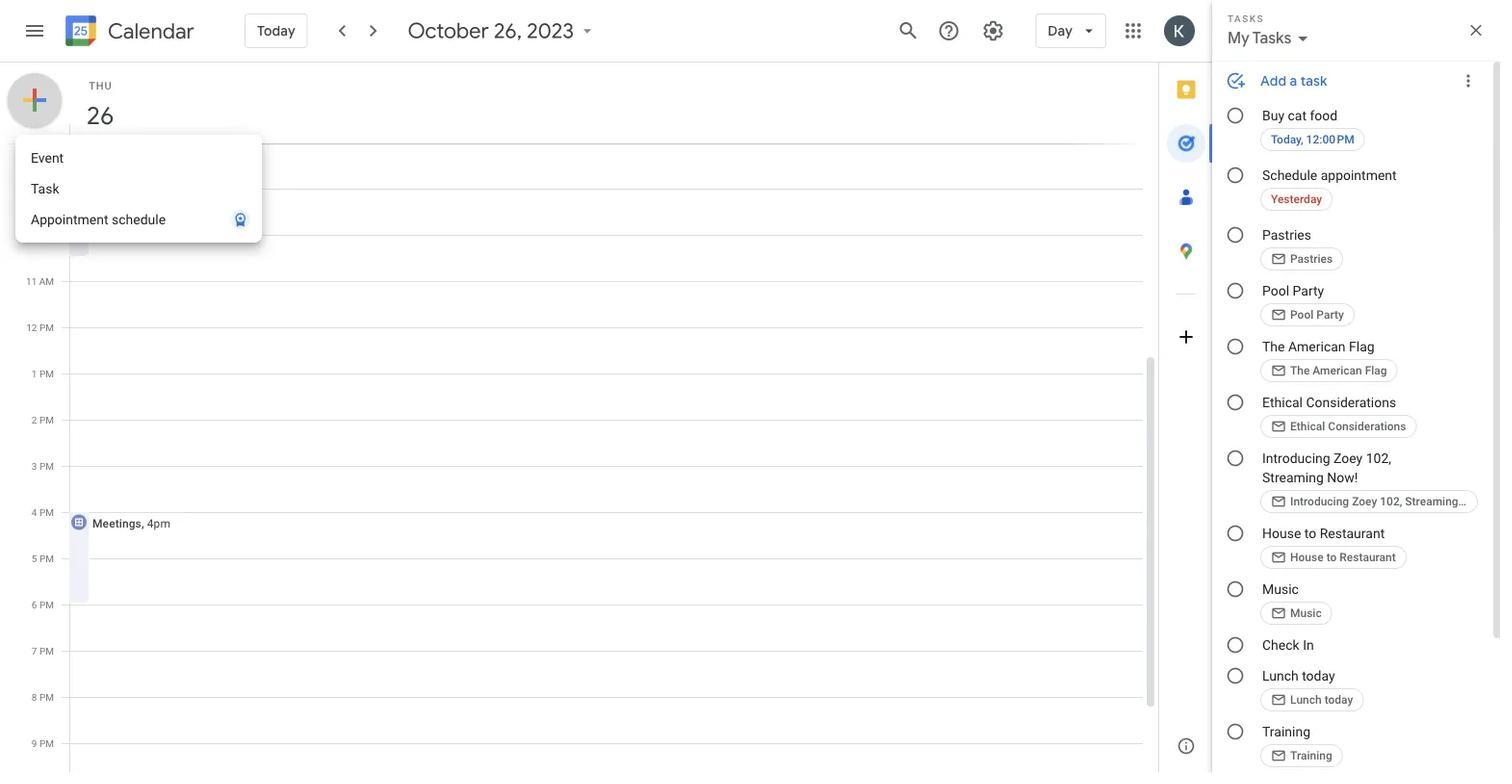 Task type: locate. For each thing, give the bounding box(es) containing it.
6 pm
[[32, 599, 54, 611]]

1 vertical spatial am
[[39, 229, 54, 241]]

0 vertical spatial 9
[[31, 183, 37, 195]]

meetings
[[92, 517, 141, 530]]

9 down event
[[31, 183, 37, 195]]

9 for 9 am
[[31, 183, 37, 195]]

am for 10 am
[[39, 229, 54, 241]]

10 pm from the top
[[39, 738, 54, 749]]

settings menu image
[[982, 19, 1005, 42]]

12 pm
[[26, 322, 54, 333]]

pm right 4 in the left of the page
[[39, 507, 54, 518]]

11 am
[[26, 275, 54, 287]]

pm right 8
[[39, 691, 54, 703]]

1 9 from the top
[[31, 183, 37, 195]]

calendar element
[[62, 12, 194, 54]]

4 pm from the top
[[39, 460, 54, 472]]

am
[[39, 183, 54, 195], [39, 229, 54, 241], [39, 275, 54, 287]]

8 pm
[[32, 691, 54, 703]]

meetings , 4pm
[[92, 517, 170, 530]]

pm down 8 pm at left
[[39, 738, 54, 749]]

8 pm from the top
[[39, 645, 54, 657]]

2 am from the top
[[39, 229, 54, 241]]

pm for 1 pm
[[39, 368, 54, 379]]

thu 26
[[85, 79, 113, 131]]

9 pm from the top
[[39, 691, 54, 703]]

pm right 1
[[39, 368, 54, 379]]

9
[[31, 183, 37, 195], [32, 738, 37, 749]]

3 am from the top
[[39, 275, 54, 287]]

october 26, 2023
[[408, 17, 574, 44]]

pm right 2
[[39, 414, 54, 426]]

pm for 5 pm
[[39, 553, 54, 564]]

0 vertical spatial am
[[39, 183, 54, 195]]

26 grid
[[0, 63, 1158, 773]]

3
[[32, 460, 37, 472]]

1 pm from the top
[[39, 322, 54, 333]]

pm for 6 pm
[[39, 599, 54, 611]]

1 am from the top
[[39, 183, 54, 195]]

pm right 6
[[39, 599, 54, 611]]

side panel section
[[1158, 63, 1213, 773]]

3 pm from the top
[[39, 414, 54, 426]]

thu
[[89, 79, 112, 91]]

event
[[31, 150, 64, 166]]

1 vertical spatial 9
[[32, 738, 37, 749]]

,
[[141, 517, 144, 530]]

tab list
[[1159, 63, 1213, 719]]

7 pm from the top
[[39, 599, 54, 611]]

26 column header
[[69, 63, 1143, 143]]

6
[[32, 599, 37, 611]]

2 9 from the top
[[32, 738, 37, 749]]

pm for 4 pm
[[39, 507, 54, 518]]

pm right 3
[[39, 460, 54, 472]]

9 for 9 pm
[[32, 738, 37, 749]]

5 pm from the top
[[39, 507, 54, 518]]

am right 10
[[39, 229, 54, 241]]

today button
[[245, 8, 308, 54]]

8
[[32, 691, 37, 703]]

9 down 8
[[32, 738, 37, 749]]

am down event
[[39, 183, 54, 195]]

6 pm from the top
[[39, 553, 54, 564]]

2 pm from the top
[[39, 368, 54, 379]]

2 vertical spatial am
[[39, 275, 54, 287]]

5 pm
[[32, 553, 54, 564]]

task
[[31, 181, 59, 196]]

pm right 5
[[39, 553, 54, 564]]

pm right 12
[[39, 322, 54, 333]]

pm
[[39, 322, 54, 333], [39, 368, 54, 379], [39, 414, 54, 426], [39, 460, 54, 472], [39, 507, 54, 518], [39, 553, 54, 564], [39, 599, 54, 611], [39, 645, 54, 657], [39, 691, 54, 703], [39, 738, 54, 749]]

day
[[1048, 22, 1073, 39]]

am right "11"
[[39, 275, 54, 287]]

pm for 7 pm
[[39, 645, 54, 657]]

main drawer image
[[23, 19, 46, 42]]

tab list inside side panel section
[[1159, 63, 1213, 719]]

today
[[257, 22, 295, 39]]

pm right 7
[[39, 645, 54, 657]]



Task type: describe. For each thing, give the bounding box(es) containing it.
7
[[32, 645, 37, 657]]

day button
[[1035, 8, 1106, 54]]

4pm
[[147, 517, 170, 530]]

calendar
[[108, 18, 194, 45]]

am for 9 am
[[39, 183, 54, 195]]

gmt-05
[[21, 147, 54, 159]]

10 am
[[26, 229, 54, 241]]

pm for 8 pm
[[39, 691, 54, 703]]

11
[[26, 275, 37, 287]]

2023
[[527, 17, 574, 44]]

schedule
[[112, 211, 166, 227]]

26
[[85, 100, 113, 131]]

calendar heading
[[104, 18, 194, 45]]

3 pm
[[32, 460, 54, 472]]

gmt-
[[21, 147, 43, 159]]

appointment schedule
[[31, 211, 166, 227]]

pm for 12 pm
[[39, 322, 54, 333]]

26,
[[494, 17, 522, 44]]

1 pm
[[32, 368, 54, 379]]

october
[[408, 17, 489, 44]]

2 pm
[[32, 414, 54, 426]]

thursday, october 26 element
[[78, 93, 122, 138]]

appointment
[[31, 211, 108, 227]]

9 pm
[[32, 738, 54, 749]]

pm for 2 pm
[[39, 414, 54, 426]]

pm for 9 pm
[[39, 738, 54, 749]]

05
[[43, 147, 54, 159]]

10
[[26, 229, 37, 241]]

4
[[32, 507, 37, 518]]

pm for 3 pm
[[39, 460, 54, 472]]

7 pm
[[32, 645, 54, 657]]

2
[[32, 414, 37, 426]]

9 am
[[31, 183, 54, 195]]

am for 11 am
[[39, 275, 54, 287]]

october 26, 2023 button
[[400, 17, 605, 44]]

1
[[32, 368, 37, 379]]

12
[[26, 322, 37, 333]]

4 pm
[[32, 507, 54, 518]]

5
[[32, 553, 37, 564]]



Task type: vqa. For each thing, say whether or not it's contained in the screenshot.
Add guest permissions dropdown button
no



